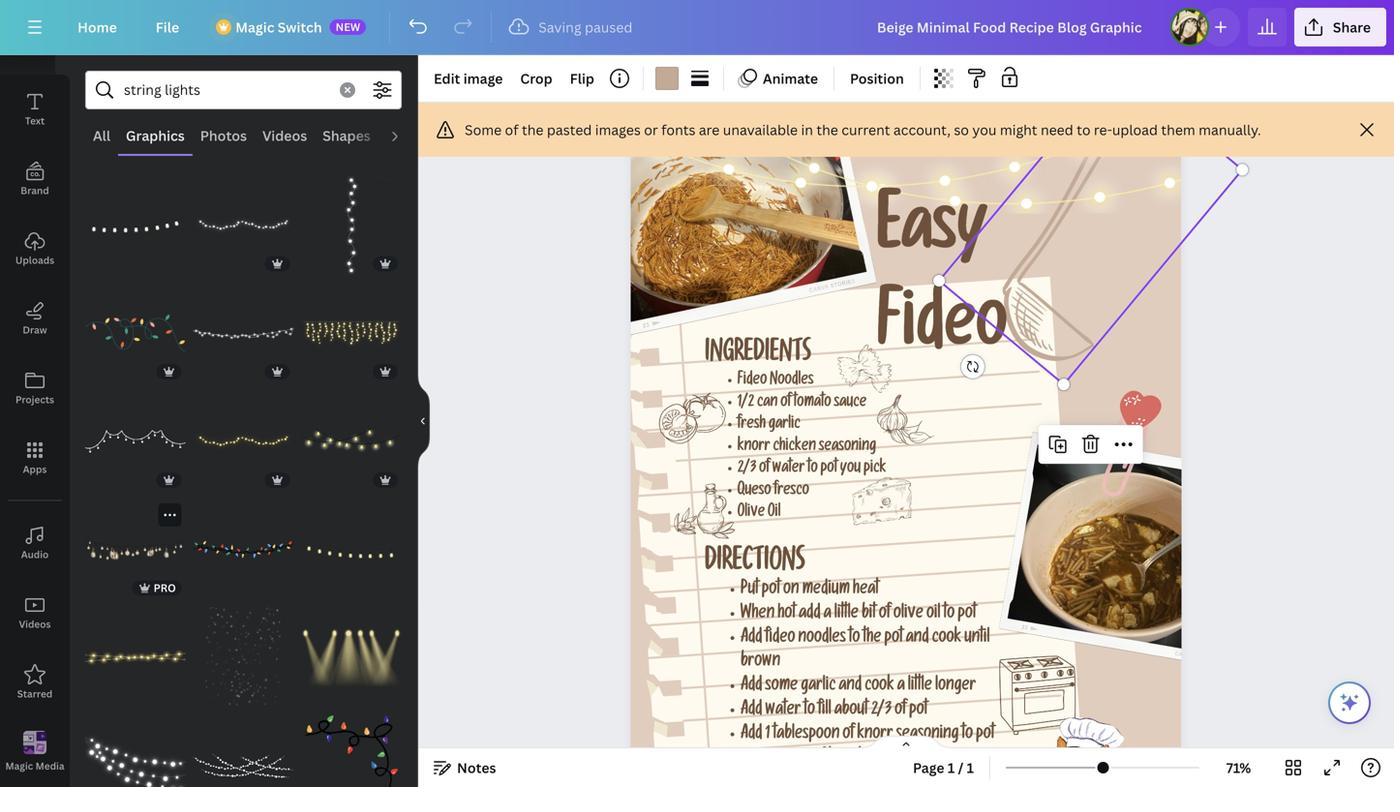 Task type: describe. For each thing, give the bounding box(es) containing it.
draw button
[[0, 284, 70, 354]]

unavailable
[[723, 121, 798, 139]]

re-
[[1094, 121, 1113, 139]]

/
[[958, 759, 964, 777]]

buildable stagelight element spotlight image
[[302, 608, 402, 708]]

some
[[766, 678, 798, 696]]

0 horizontal spatial little
[[835, 606, 859, 624]]

shapes
[[323, 126, 371, 145]]

so
[[954, 121, 969, 139]]

pro group
[[85, 500, 186, 600]]

some of the pasted images or fonts are unavailable in the current account, so you might need to re-upload them manually.
[[465, 121, 1262, 139]]

put
[[741, 582, 759, 600]]

position button
[[843, 63, 912, 94]]

glowing christmas lights illustration image
[[85, 608, 186, 708]]

images
[[595, 121, 641, 139]]

string light image
[[302, 175, 402, 276]]

1 horizontal spatial the
[[817, 121, 839, 139]]

medium
[[803, 582, 850, 600]]

text button
[[0, 75, 70, 144]]

file
[[156, 18, 179, 36]]

Search elements search field
[[124, 72, 328, 108]]

need
[[1041, 121, 1074, 139]]

easy
[[877, 201, 988, 273]]

1 horizontal spatial videos
[[262, 126, 307, 145]]

put pot on medium heat when hot add a little bit of olive oil to pot add fideo noodles to the pot and cook until brown add some garlic and cook a little longer add water to fill about 2/3 of pot add 1 tablespoon of knorr seasoning to pot and 1/2 can of tomato sauce
[[741, 582, 995, 769]]

pasted
[[547, 121, 592, 139]]

starred button
[[0, 648, 70, 718]]

graphics
[[126, 126, 185, 145]]

pot up until
[[958, 606, 977, 624]]

saving paused status
[[500, 15, 642, 39]]

noodles
[[799, 630, 846, 648]]

oil
[[768, 506, 781, 522]]

1 horizontal spatial hanging string light romantic party decoration warm white image
[[302, 283, 402, 384]]

starred
[[17, 688, 53, 701]]

crop button
[[513, 63, 560, 94]]

magic for magic media
[[5, 760, 33, 773]]

crop
[[520, 69, 553, 88]]

1/2 inside fideo noodles 1/2 can of tomato sauce fresh garlic knorr chicken seasoning 2/3 of water to pot you pick queso fresco olive oil
[[738, 396, 755, 412]]

fresco
[[774, 484, 810, 500]]

longer
[[936, 678, 977, 696]]

fill
[[819, 703, 832, 720]]

1 horizontal spatial audio button
[[378, 117, 433, 154]]

fresh
[[738, 418, 766, 434]]

1 vertical spatial hanging string light romantic party decoration white image
[[85, 716, 186, 787]]

sauce inside fideo noodles 1/2 can of tomato sauce fresh garlic knorr chicken seasoning 2/3 of water to pot you pick queso fresco olive oil
[[834, 396, 867, 412]]

notes
[[457, 759, 496, 777]]

string lights clipart illustration image
[[302, 391, 402, 492]]

uploads
[[15, 254, 54, 267]]

white bulb lights hanging string lights for decoration image
[[85, 175, 186, 276]]

flip
[[570, 69, 595, 88]]

to up the /
[[962, 727, 974, 745]]

on
[[784, 582, 800, 600]]

pot down "olive" at the bottom right
[[885, 630, 903, 648]]

of down about
[[843, 727, 855, 745]]

pot inside fideo noodles 1/2 can of tomato sauce fresh garlic knorr chicken seasoning 2/3 of water to pot you pick queso fresco olive oil
[[821, 462, 838, 478]]

to left re-
[[1077, 121, 1091, 139]]

heat
[[853, 582, 879, 600]]

elements button
[[0, 5, 70, 75]]

pick
[[864, 462, 887, 478]]

page
[[913, 759, 945, 777]]

page 1 / 1
[[913, 759, 974, 777]]

3 add from the top
[[741, 703, 763, 720]]

pro
[[154, 581, 176, 595]]

uploads button
[[0, 214, 70, 284]]

2 horizontal spatial 1
[[967, 759, 974, 777]]

buildable christmas backgrounds christmas lights image
[[193, 500, 294, 600]]

outdoor white string lights border image
[[85, 391, 186, 492]]

oil
[[927, 606, 941, 624]]

2 vertical spatial and
[[741, 751, 764, 769]]

fideo for fideo noodles 1/2 can of tomato sauce fresh garlic knorr chicken seasoning 2/3 of water to pot you pick queso fresco olive oil
[[738, 374, 768, 390]]

until
[[965, 630, 990, 648]]

share button
[[1295, 8, 1387, 46]]

or
[[644, 121, 658, 139]]

queso
[[738, 484, 772, 500]]

fideo noodles 1/2 can of tomato sauce fresh garlic knorr chicken seasoning 2/3 of water to pot you pick queso fresco olive oil
[[738, 374, 887, 522]]

upload
[[1113, 121, 1158, 139]]

1 vertical spatial cook
[[865, 678, 895, 696]]

brand button
[[0, 144, 70, 214]]

gas stove, kitchenware , cooking cartoon doodle. image
[[999, 655, 1076, 735]]

1 horizontal spatial 1
[[948, 759, 955, 777]]

to right oil on the right bottom of page
[[944, 606, 955, 624]]

1 horizontal spatial string lights transparent element png image
[[193, 283, 294, 384]]

hot
[[778, 606, 796, 624]]

in
[[801, 121, 813, 139]]

1/2 inside put pot on medium heat when hot add a little bit of olive oil to pot add fideo noodles to the pot and cook until brown add some garlic and cook a little longer add water to fill about 2/3 of pot add 1 tablespoon of knorr seasoning to pot and 1/2 can of tomato sauce
[[767, 751, 785, 769]]

pot left gas stove, kitchenware , cooking cartoon doodle. image
[[977, 727, 995, 745]]

home link
[[62, 8, 132, 46]]

olive oil hand drawn image
[[675, 484, 736, 539]]

knorr inside fideo noodles 1/2 can of tomato sauce fresh garlic knorr chicken seasoning 2/3 of water to pot you pick queso fresco olive oil
[[738, 440, 771, 456]]

media
[[35, 760, 64, 773]]

new
[[336, 19, 360, 34]]

photos
[[200, 126, 247, 145]]

all button
[[85, 117, 118, 154]]

1 vertical spatial videos button
[[0, 578, 70, 648]]

0 horizontal spatial hanging string light romantic party decoration warm white image
[[193, 391, 294, 492]]

of down noodles
[[781, 396, 791, 412]]

olive
[[894, 606, 924, 624]]

farfalle pasta illustration image
[[838, 345, 892, 393]]

of right bit
[[879, 606, 891, 624]]

apps
[[23, 463, 47, 476]]

file button
[[140, 8, 195, 46]]

brand
[[21, 184, 49, 197]]

projects button
[[0, 354, 70, 423]]

laddle icon image
[[940, 66, 1243, 384]]

edit
[[434, 69, 460, 88]]

0 vertical spatial hanging string light romantic party decoration white image
[[193, 175, 294, 276]]

1 horizontal spatial cook
[[932, 630, 962, 648]]

fideo for fideo
[[877, 298, 1008, 370]]

shapes button
[[315, 117, 378, 154]]

saving paused
[[539, 18, 633, 36]]

garlic inside put pot on medium heat when hot add a little bit of olive oil to pot add fideo noodles to the pot and cook until brown add some garlic and cook a little longer add water to fill about 2/3 of pot add 1 tablespoon of knorr seasoning to pot and 1/2 can of tomato sauce
[[801, 678, 836, 696]]

them
[[1162, 121, 1196, 139]]

garlic inside fideo noodles 1/2 can of tomato sauce fresh garlic knorr chicken seasoning 2/3 of water to pot you pick queso fresco olive oil
[[769, 418, 801, 434]]

some
[[465, 121, 502, 139]]

pot left on
[[762, 582, 781, 600]]

magic switch
[[236, 18, 322, 36]]

of right some
[[505, 121, 519, 139]]

noodles
[[770, 374, 814, 390]]



Task type: vqa. For each thing, say whether or not it's contained in the screenshot.
water inside the PUT POT ON MEDIUM HEAT WHEN HOT ADD A LITTLE BIT OF OLIVE OIL TO POT ADD FIDEO NOODLES TO THE POT AND COOK UNTIL BROWN ADD SOME GARLIC AND COOK A LITTLE LONGER ADD WATER TO FILL ABOUT 2/3 OF POT ADD 1 TABLESPOON OF KNORR SEASONING TO POT AND 1/2 CAN OF TOMATO SAUCE
yes



Task type: locate. For each thing, give the bounding box(es) containing it.
2/3 right about
[[872, 703, 892, 720]]

when
[[741, 606, 775, 624]]

can
[[757, 396, 778, 412], [788, 751, 811, 769]]

christmas lights string image
[[85, 283, 186, 384]]

1 right the /
[[967, 759, 974, 777]]

the left pasted
[[522, 121, 544, 139]]

0 vertical spatial 2/3
[[738, 462, 757, 478]]

audio button down the "apps" on the bottom
[[0, 508, 70, 578]]

0 horizontal spatial 2/3
[[738, 462, 757, 478]]

1 horizontal spatial audio
[[386, 126, 425, 145]]

1 horizontal spatial knorr
[[858, 727, 894, 745]]

videos up starred button
[[19, 618, 51, 631]]

all
[[93, 126, 110, 145]]

garlic up chicken
[[769, 418, 801, 434]]

graphics button
[[118, 117, 193, 154]]

1 vertical spatial water
[[766, 703, 801, 720]]

magic media button
[[0, 718, 70, 787]]

text
[[25, 114, 45, 127]]

0 vertical spatial a
[[824, 606, 832, 624]]

2/3 up queso
[[738, 462, 757, 478]]

flip button
[[562, 63, 602, 94]]

0 vertical spatial you
[[973, 121, 997, 139]]

pot left the pick
[[821, 462, 838, 478]]

0 horizontal spatial the
[[522, 121, 544, 139]]

2/3 inside put pot on medium heat when hot add a little bit of olive oil to pot add fideo noodles to the pot and cook until brown add some garlic and cook a little longer add water to fill about 2/3 of pot add 1 tablespoon of knorr seasoning to pot and 1/2 can of tomato sauce
[[872, 703, 892, 720]]

hanging string light romantic party decoration white image down photos
[[193, 175, 294, 276]]

videos button up starred on the left bottom of page
[[0, 578, 70, 648]]

sauce down show pages 'image' at bottom right
[[873, 751, 909, 769]]

0 vertical spatial garlic
[[769, 418, 801, 434]]

videos right photos button
[[262, 126, 307, 145]]

hanging string light romantic party decoration white image
[[193, 175, 294, 276], [85, 716, 186, 787]]

the down bit
[[864, 630, 882, 648]]

water down some
[[766, 703, 801, 720]]

tomato inside put pot on medium heat when hot add a little bit of olive oil to pot add fideo noodles to the pot and cook until brown add some garlic and cook a little longer add water to fill about 2/3 of pot add 1 tablespoon of knorr seasoning to pot and 1/2 can of tomato sauce
[[829, 751, 870, 769]]

tomato down noodles
[[794, 396, 832, 412]]

water up fresco
[[773, 462, 805, 478]]

71%
[[1227, 759, 1252, 777]]

0 horizontal spatial videos
[[19, 618, 51, 631]]

magic inside "main" menu bar
[[236, 18, 275, 36]]

4 add from the top
[[741, 727, 763, 745]]

hanging string light romantic party decoration warm white image
[[302, 283, 402, 384], [193, 391, 294, 492]]

garlic
[[769, 418, 801, 434], [801, 678, 836, 696]]

1 vertical spatial knorr
[[858, 727, 894, 745]]

knorr down about
[[858, 727, 894, 745]]

notes button
[[426, 753, 504, 784]]

can inside fideo noodles 1/2 can of tomato sauce fresh garlic knorr chicken seasoning 2/3 of water to pot you pick queso fresco olive oil
[[757, 396, 778, 412]]

elements
[[13, 45, 57, 58]]

to inside fideo noodles 1/2 can of tomato sauce fresh garlic knorr chicken seasoning 2/3 of water to pot you pick queso fresco olive oil
[[808, 462, 818, 478]]

canva assistant image
[[1338, 692, 1362, 715]]

1 horizontal spatial can
[[788, 751, 811, 769]]

1 horizontal spatial fideo
[[877, 298, 1008, 370]]

0 horizontal spatial cook
[[865, 678, 895, 696]]

shining particles illustration image
[[193, 608, 294, 708]]

seasoning inside put pot on medium heat when hot add a little bit of olive oil to pot add fideo noodles to the pot and cook until brown add some garlic and cook a little longer add water to fill about 2/3 of pot add 1 tablespoon of knorr seasoning to pot and 1/2 can of tomato sauce
[[897, 727, 959, 745]]

1 horizontal spatial seasoning
[[897, 727, 959, 745]]

0 horizontal spatial audio
[[21, 548, 49, 561]]

1 inside put pot on medium heat when hot add a little bit of olive oil to pot add fideo noodles to the pot and cook until brown add some garlic and cook a little longer add water to fill about 2/3 of pot add 1 tablespoon of knorr seasoning to pot and 1/2 can of tomato sauce
[[766, 727, 771, 745]]

about
[[835, 703, 869, 720]]

can up fresh
[[757, 396, 778, 412]]

0 horizontal spatial videos button
[[0, 578, 70, 648]]

projects
[[15, 393, 54, 406]]

position
[[850, 69, 904, 88]]

cook down oil on the right bottom of page
[[932, 630, 962, 648]]

photos button
[[193, 117, 255, 154]]

videos button
[[255, 117, 315, 154], [0, 578, 70, 648]]

pot
[[821, 462, 838, 478], [762, 582, 781, 600], [958, 606, 977, 624], [885, 630, 903, 648], [910, 703, 928, 720], [977, 727, 995, 745]]

you
[[973, 121, 997, 139], [841, 462, 861, 478]]

christmas lights. string lights. merry christmas image
[[302, 716, 402, 787]]

cook up about
[[865, 678, 895, 696]]

tomato down about
[[829, 751, 870, 769]]

bit
[[862, 606, 876, 624]]

videos
[[262, 126, 307, 145], [19, 618, 51, 631]]

of
[[505, 121, 519, 139], [781, 396, 791, 412], [760, 462, 770, 478], [879, 606, 891, 624], [895, 703, 907, 720], [843, 727, 855, 745], [814, 751, 826, 769]]

directions
[[705, 551, 806, 580]]

tomato
[[794, 396, 832, 412], [829, 751, 870, 769]]

audio right shapes
[[386, 126, 425, 145]]

share
[[1334, 18, 1371, 36]]

1 horizontal spatial magic
[[236, 18, 275, 36]]

1 horizontal spatial and
[[839, 678, 862, 696]]

tomato inside fideo noodles 1/2 can of tomato sauce fresh garlic knorr chicken seasoning 2/3 of water to pot you pick queso fresco olive oil
[[794, 396, 832, 412]]

and
[[906, 630, 929, 648], [839, 678, 862, 696], [741, 751, 764, 769]]

edit image
[[434, 69, 503, 88]]

1 vertical spatial 2/3
[[872, 703, 892, 720]]

seasoning up page
[[897, 727, 959, 745]]

1/2
[[738, 396, 755, 412], [767, 751, 785, 769]]

0 vertical spatial videos
[[262, 126, 307, 145]]

1 vertical spatial audio
[[21, 548, 49, 561]]

chicken
[[773, 440, 817, 456]]

2/3 inside fideo noodles 1/2 can of tomato sauce fresh garlic knorr chicken seasoning 2/3 of water to pot you pick queso fresco olive oil
[[738, 462, 757, 478]]

to down chicken
[[808, 462, 818, 478]]

0 horizontal spatial and
[[741, 751, 764, 769]]

audio down the "apps" on the bottom
[[21, 548, 49, 561]]

0 horizontal spatial garlic
[[769, 418, 801, 434]]

main menu bar
[[0, 0, 1395, 55]]

0 vertical spatial string lights transparent element png image
[[193, 283, 294, 384]]

1
[[766, 727, 771, 745], [948, 759, 955, 777], [967, 759, 974, 777]]

little left bit
[[835, 606, 859, 624]]

#c8a994 image
[[656, 67, 679, 90], [656, 67, 679, 90]]

1 vertical spatial can
[[788, 751, 811, 769]]

ingredients
[[705, 343, 812, 370]]

1 vertical spatial garlic
[[801, 678, 836, 696]]

fonts
[[662, 121, 696, 139]]

seasoning inside fideo noodles 1/2 can of tomato sauce fresh garlic knorr chicken seasoning 2/3 of water to pot you pick queso fresco olive oil
[[819, 440, 877, 456]]

saving
[[539, 18, 582, 36]]

fideo inside fideo noodles 1/2 can of tomato sauce fresh garlic knorr chicken seasoning 2/3 of water to pot you pick queso fresco olive oil
[[738, 374, 768, 390]]

to
[[1077, 121, 1091, 139], [808, 462, 818, 478], [944, 606, 955, 624], [849, 630, 861, 648], [804, 703, 816, 720], [962, 727, 974, 745]]

of down tablespoon
[[814, 751, 826, 769]]

0 horizontal spatial can
[[757, 396, 778, 412]]

the right 'in'
[[817, 121, 839, 139]]

2 add from the top
[[741, 678, 763, 696]]

are
[[699, 121, 720, 139]]

you right so
[[973, 121, 997, 139]]

1 vertical spatial sauce
[[873, 751, 909, 769]]

2 horizontal spatial the
[[864, 630, 882, 648]]

edit image button
[[426, 63, 511, 94]]

tablespoon
[[774, 727, 840, 745]]

image
[[464, 69, 503, 88]]

1 horizontal spatial videos button
[[255, 117, 315, 154]]

1 vertical spatial fideo
[[738, 374, 768, 390]]

knorr inside put pot on medium heat when hot add a little bit of olive oil to pot add fideo noodles to the pot and cook until brown add some garlic and cook a little longer add water to fill about 2/3 of pot add 1 tablespoon of knorr seasoning to pot and 1/2 can of tomato sauce
[[858, 727, 894, 745]]

1 vertical spatial you
[[841, 462, 861, 478]]

water inside put pot on medium heat when hot add a little bit of olive oil to pot add fideo noodles to the pot and cook until brown add some garlic and cook a little longer add water to fill about 2/3 of pot add 1 tablespoon of knorr seasoning to pot and 1/2 can of tomato sauce
[[766, 703, 801, 720]]

2/3
[[738, 462, 757, 478], [872, 703, 892, 720]]

magic left switch
[[236, 18, 275, 36]]

garlic up fill
[[801, 678, 836, 696]]

audio button
[[378, 117, 433, 154], [0, 508, 70, 578]]

1 vertical spatial a
[[898, 678, 905, 696]]

71% button
[[1208, 753, 1271, 784]]

1 horizontal spatial sauce
[[873, 751, 909, 769]]

2 horizontal spatial and
[[906, 630, 929, 648]]

sauce down farfalle pasta illustration image
[[834, 396, 867, 412]]

a right add
[[824, 606, 832, 624]]

the inside put pot on medium heat when hot add a little bit of olive oil to pot add fideo noodles to the pot and cook until brown add some garlic and cook a little longer add water to fill about 2/3 of pot add 1 tablespoon of knorr seasoning to pot and 1/2 can of tomato sauce
[[864, 630, 882, 648]]

current
[[842, 121, 891, 139]]

can down tablespoon
[[788, 751, 811, 769]]

1/2 up fresh
[[738, 396, 755, 412]]

of up show pages 'image' at bottom right
[[895, 703, 907, 720]]

hanging string light romantic party decoration white image right media
[[85, 716, 186, 787]]

can inside put pot on medium heat when hot add a little bit of olive oil to pot add fideo noodles to the pot and cook until brown add some garlic and cook a little longer add water to fill about 2/3 of pot add 1 tablespoon of knorr seasoning to pot and 1/2 can of tomato sauce
[[788, 751, 811, 769]]

cook
[[932, 630, 962, 648], [865, 678, 895, 696]]

1 vertical spatial videos
[[19, 618, 51, 631]]

0 horizontal spatial sauce
[[834, 396, 867, 412]]

hide image
[[417, 375, 430, 468]]

draw
[[23, 323, 47, 337]]

might
[[1000, 121, 1038, 139]]

1 left tablespoon
[[766, 727, 771, 745]]

account,
[[894, 121, 951, 139]]

0 vertical spatial tomato
[[794, 396, 832, 412]]

0 vertical spatial videos button
[[255, 117, 315, 154]]

1 vertical spatial magic
[[5, 760, 33, 773]]

little
[[835, 606, 859, 624], [908, 678, 933, 696]]

1 horizontal spatial you
[[973, 121, 997, 139]]

0 horizontal spatial audio button
[[0, 508, 70, 578]]

magic left media
[[5, 760, 33, 773]]

1 vertical spatial hanging string light romantic party decoration warm white image
[[193, 391, 294, 492]]

1 vertical spatial 1/2
[[767, 751, 785, 769]]

brown
[[741, 654, 781, 672]]

0 horizontal spatial hanging string light romantic party decoration white image
[[85, 716, 186, 787]]

1 horizontal spatial hanging string light romantic party decoration white image
[[193, 175, 294, 276]]

0 horizontal spatial you
[[841, 462, 861, 478]]

0 vertical spatial magic
[[236, 18, 275, 36]]

lights decoration hanging string lights bulb lights image
[[302, 500, 402, 600]]

1 left the /
[[948, 759, 955, 777]]

fideo
[[766, 630, 796, 648]]

1 vertical spatial seasoning
[[897, 727, 959, 745]]

Design title text field
[[862, 8, 1163, 46]]

olive
[[738, 506, 765, 522]]

0 horizontal spatial magic
[[5, 760, 33, 773]]

1 horizontal spatial little
[[908, 678, 933, 696]]

0 vertical spatial knorr
[[738, 440, 771, 456]]

0 horizontal spatial fideo
[[738, 374, 768, 390]]

to right the noodles
[[849, 630, 861, 648]]

knorr
[[738, 440, 771, 456], [858, 727, 894, 745]]

audio button right shapes
[[378, 117, 433, 154]]

0 vertical spatial little
[[835, 606, 859, 624]]

1 horizontal spatial 1/2
[[767, 751, 785, 769]]

audio
[[386, 126, 425, 145], [21, 548, 49, 561]]

home
[[77, 18, 117, 36]]

0 vertical spatial sauce
[[834, 396, 867, 412]]

knorr down fresh
[[738, 440, 771, 456]]

0 vertical spatial fideo
[[877, 298, 1008, 370]]

you inside fideo noodles 1/2 can of tomato sauce fresh garlic knorr chicken seasoning 2/3 of water to pot you pick queso fresco olive oil
[[841, 462, 861, 478]]

a left longer
[[898, 678, 905, 696]]

0 horizontal spatial knorr
[[738, 440, 771, 456]]

1 horizontal spatial a
[[898, 678, 905, 696]]

1/2 down tablespoon
[[767, 751, 785, 769]]

sauce inside put pot on medium heat when hot add a little bit of olive oil to pot add fideo noodles to the pot and cook until brown add some garlic and cook a little longer add water to fill about 2/3 of pot add 1 tablespoon of knorr seasoning to pot and 1/2 can of tomato sauce
[[873, 751, 909, 769]]

0 horizontal spatial a
[[824, 606, 832, 624]]

and up about
[[839, 678, 862, 696]]

group
[[85, 164, 186, 276], [193, 164, 294, 276], [302, 164, 402, 276], [193, 272, 294, 384], [302, 272, 402, 384], [85, 283, 186, 384], [85, 391, 186, 492], [193, 391, 294, 492], [302, 391, 402, 492], [193, 500, 294, 600], [302, 500, 402, 600], [193, 596, 294, 708], [85, 608, 186, 708], [302, 608, 402, 708], [302, 704, 402, 787], [85, 716, 186, 787]]

1 vertical spatial and
[[839, 678, 862, 696]]

fideo
[[877, 298, 1008, 370], [738, 374, 768, 390]]

0 vertical spatial cook
[[932, 630, 962, 648]]

0 vertical spatial 1/2
[[738, 396, 755, 412]]

apps button
[[0, 423, 70, 493]]

1 vertical spatial string lights transparent element png image
[[85, 500, 186, 600]]

manually.
[[1199, 121, 1262, 139]]

0 vertical spatial hanging string light romantic party decoration warm white image
[[302, 283, 402, 384]]

1 vertical spatial audio button
[[0, 508, 70, 578]]

0 vertical spatial audio button
[[378, 117, 433, 154]]

water
[[773, 462, 805, 478], [766, 703, 801, 720]]

water inside fideo noodles 1/2 can of tomato sauce fresh garlic knorr chicken seasoning 2/3 of water to pot you pick queso fresco olive oil
[[773, 462, 805, 478]]

0 vertical spatial can
[[757, 396, 778, 412]]

you left the pick
[[841, 462, 861, 478]]

0 vertical spatial seasoning
[[819, 440, 877, 456]]

1 horizontal spatial garlic
[[801, 678, 836, 696]]

show pages image
[[860, 735, 953, 751]]

0 vertical spatial water
[[773, 462, 805, 478]]

1 horizontal spatial 2/3
[[872, 703, 892, 720]]

magic for magic switch
[[236, 18, 275, 36]]

0 horizontal spatial 1
[[766, 727, 771, 745]]

pot up show pages 'image' at bottom right
[[910, 703, 928, 720]]

1 vertical spatial tomato
[[829, 751, 870, 769]]

of up queso
[[760, 462, 770, 478]]

string lights transparent element png image
[[193, 283, 294, 384], [85, 500, 186, 600]]

little left longer
[[908, 678, 933, 696]]

add
[[799, 606, 821, 624]]

and down brown
[[741, 751, 764, 769]]

animate
[[763, 69, 818, 88]]

0 horizontal spatial seasoning
[[819, 440, 877, 456]]

0 horizontal spatial string lights transparent element png image
[[85, 500, 186, 600]]

1 vertical spatial little
[[908, 678, 933, 696]]

0 vertical spatial and
[[906, 630, 929, 648]]

0 vertical spatial audio
[[386, 126, 425, 145]]

to left fill
[[804, 703, 816, 720]]

magic media
[[5, 760, 64, 773]]

magic inside button
[[5, 760, 33, 773]]

videos button right photos
[[255, 117, 315, 154]]

seasoning up the pick
[[819, 440, 877, 456]]

1 add from the top
[[741, 630, 763, 648]]

0 horizontal spatial 1/2
[[738, 396, 755, 412]]

and down "olive" at the bottom right
[[906, 630, 929, 648]]



